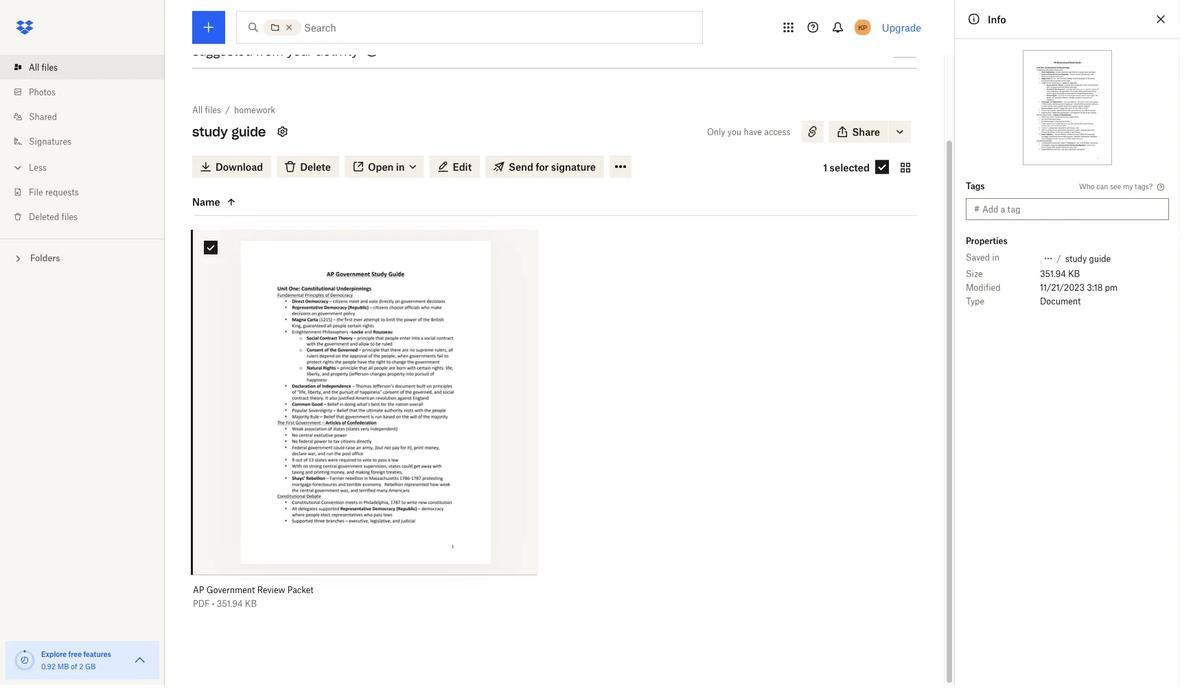 Task type: vqa. For each thing, say whether or not it's contained in the screenshot.
middle "with"
no



Task type: describe. For each thing, give the bounding box(es) containing it.
signatures link
[[11, 129, 165, 154]]

can
[[1097, 182, 1108, 191]]

show button
[[894, 47, 917, 58]]

show
[[894, 47, 917, 57]]

file, ap government review packet.pdf row
[[193, 230, 539, 620]]

study guide
[[192, 124, 266, 140]]

•
[[212, 599, 215, 610]]

deleted files
[[29, 212, 78, 222]]

ap government review packet button
[[193, 585, 508, 596]]

1
[[823, 162, 828, 174]]

file requests link
[[11, 180, 165, 205]]

1 horizontal spatial kb
[[1068, 269, 1080, 279]]

selected
[[830, 162, 870, 174]]

suggested
[[192, 44, 253, 58]]

edit
[[453, 161, 472, 173]]

0.92
[[41, 663, 56, 672]]

in for saved in
[[992, 252, 1000, 263]]

requests
[[45, 187, 79, 197]]

list containing all files
[[0, 47, 165, 239]]

name button
[[192, 194, 308, 210]]

dropbox image
[[11, 14, 38, 41]]

signatures
[[29, 136, 71, 147]]

homework link
[[234, 103, 275, 117]]

0 vertical spatial all files link
[[11, 55, 165, 80]]

type
[[966, 296, 985, 307]]

who can see my tags?
[[1079, 182, 1153, 191]]

all for all files
[[29, 62, 39, 72]]

gb
[[85, 663, 96, 672]]

government
[[207, 586, 255, 596]]

all files / homework
[[192, 105, 275, 115]]

your
[[287, 44, 313, 58]]

all files list item
[[0, 55, 165, 80]]

who can see my tags? image
[[1156, 182, 1167, 193]]

who
[[1079, 182, 1095, 191]]

tags?
[[1135, 182, 1153, 191]]

download
[[216, 161, 263, 173]]

send
[[509, 161, 533, 173]]

0 horizontal spatial /
[[225, 105, 230, 115]]

document
[[1040, 296, 1081, 307]]

folders button
[[0, 248, 165, 268]]

activity
[[316, 44, 358, 58]]

tags
[[966, 181, 985, 191]]

only you have access
[[707, 127, 791, 137]]

saved in
[[966, 252, 1000, 263]]

share button
[[829, 121, 889, 143]]

upgrade
[[882, 22, 921, 33]]

files for all files / homework
[[205, 105, 221, 115]]

/homework/study guide/ap government review packet.pdf image
[[1023, 50, 1112, 165]]

you
[[728, 127, 742, 137]]

from
[[256, 44, 283, 58]]

1 horizontal spatial 351.94
[[1040, 269, 1066, 279]]

send for signature
[[509, 161, 596, 173]]

Add a tag text field
[[983, 202, 1161, 217]]

send for signature button
[[486, 156, 604, 178]]

11/21/2023
[[1040, 283, 1085, 293]]

0 vertical spatial study
[[192, 124, 228, 140]]

files for deleted files
[[61, 212, 78, 222]]

1 selected
[[823, 162, 870, 174]]

open in button
[[345, 156, 424, 178]]

download button
[[192, 156, 271, 178]]

delete
[[300, 161, 331, 173]]



Task type: locate. For each thing, give the bounding box(es) containing it.
0 vertical spatial /
[[225, 105, 230, 115]]

open
[[368, 161, 394, 173]]

packet
[[288, 586, 314, 596]]

0 vertical spatial 351.94
[[1040, 269, 1066, 279]]

folder settings image
[[274, 124, 291, 140]]

all files
[[29, 62, 58, 72]]

files right deleted
[[61, 212, 78, 222]]

study down the all files / homework
[[192, 124, 228, 140]]

size
[[966, 269, 983, 279]]

all up study guide
[[192, 105, 203, 115]]

in inside open in dropdown button
[[396, 161, 405, 173]]

signature
[[551, 161, 596, 173]]

files
[[42, 62, 58, 72], [205, 105, 221, 115], [61, 212, 78, 222]]

pm
[[1105, 283, 1118, 293]]

study
[[192, 124, 228, 140], [1066, 254, 1087, 264]]

0 vertical spatial guide
[[232, 124, 266, 140]]

1 vertical spatial study
[[1066, 254, 1087, 264]]

see
[[1110, 182, 1121, 191]]

/ up study guide
[[225, 105, 230, 115]]

name
[[192, 196, 220, 208]]

kb
[[1068, 269, 1080, 279], [245, 599, 257, 610]]

2 vertical spatial files
[[61, 212, 78, 222]]

0 horizontal spatial 351.94
[[217, 599, 243, 610]]

1 horizontal spatial in
[[992, 252, 1000, 263]]

saved
[[966, 252, 990, 263]]

1 horizontal spatial all files link
[[192, 103, 221, 117]]

all up photos
[[29, 62, 39, 72]]

0 vertical spatial in
[[396, 161, 405, 173]]

all for all files / homework
[[192, 105, 203, 115]]

files up photos
[[42, 62, 58, 72]]

kb inside ap government review packet pdf • 351.94 kb
[[245, 599, 257, 610]]

0 horizontal spatial study
[[192, 124, 228, 140]]

0 horizontal spatial in
[[396, 161, 405, 173]]

/ study guide
[[1057, 254, 1111, 264]]

open in
[[368, 161, 405, 173]]

1 horizontal spatial all
[[192, 105, 203, 115]]

properties
[[966, 236, 1008, 246]]

photos
[[29, 87, 56, 97]]

all files link
[[11, 55, 165, 80], [192, 103, 221, 117]]

features
[[83, 651, 111, 659]]

1 horizontal spatial files
[[61, 212, 78, 222]]

1 vertical spatial /
[[1057, 254, 1061, 264]]

351.94 up 11/21/2023
[[1040, 269, 1066, 279]]

deleted
[[29, 212, 59, 222]]

pdf
[[193, 599, 210, 610]]

only
[[707, 127, 725, 137]]

351.94 kb
[[1040, 269, 1080, 279]]

shared
[[29, 112, 57, 122]]

0 horizontal spatial guide
[[232, 124, 266, 140]]

/ up 351.94 kb
[[1057, 254, 1061, 264]]

upgrade link
[[882, 22, 921, 33]]

3:18
[[1087, 283, 1103, 293]]

1 vertical spatial all files link
[[192, 103, 221, 117]]

explore
[[41, 651, 67, 659]]

2
[[79, 663, 83, 672]]

photos link
[[11, 80, 165, 104]]

1 vertical spatial guide
[[1089, 254, 1111, 264]]

ap government review packet pdf • 351.94 kb
[[193, 586, 314, 610]]

shared link
[[11, 104, 165, 129]]

kb down government
[[245, 599, 257, 610]]

share
[[852, 126, 880, 138]]

review
[[257, 586, 285, 596]]

all files link up shared link
[[11, 55, 165, 80]]

ap
[[193, 586, 204, 596]]

folders
[[30, 253, 60, 264]]

all files link up study guide
[[192, 103, 221, 117]]

homework
[[234, 105, 275, 115]]

info
[[988, 13, 1006, 25]]

list
[[0, 47, 165, 239]]

file requests
[[29, 187, 79, 197]]

close right sidebar image
[[1153, 11, 1169, 27]]

edit button
[[430, 156, 480, 178]]

in
[[396, 161, 405, 173], [992, 252, 1000, 263]]

1 vertical spatial all
[[192, 105, 203, 115]]

0 horizontal spatial all files link
[[11, 55, 165, 80]]

guide down "homework" link at the top of the page
[[232, 124, 266, 140]]

deleted files link
[[11, 205, 165, 229]]

in for open in
[[396, 161, 405, 173]]

quota usage element
[[14, 650, 36, 672]]

#
[[974, 204, 980, 215]]

1 vertical spatial in
[[992, 252, 1000, 263]]

1 horizontal spatial /
[[1057, 254, 1061, 264]]

all
[[29, 62, 39, 72], [192, 105, 203, 115]]

my
[[1123, 182, 1133, 191]]

1 vertical spatial 351.94
[[217, 599, 243, 610]]

2 horizontal spatial files
[[205, 105, 221, 115]]

1 horizontal spatial study
[[1066, 254, 1087, 264]]

in right saved
[[992, 252, 1000, 263]]

for
[[536, 161, 549, 173]]

guide
[[232, 124, 266, 140], [1089, 254, 1111, 264]]

of
[[71, 663, 77, 672]]

guide up the '3:18'
[[1089, 254, 1111, 264]]

351.94
[[1040, 269, 1066, 279], [217, 599, 243, 610]]

files up study guide
[[205, 105, 221, 115]]

suggested from your activity
[[192, 44, 358, 58]]

less image
[[11, 161, 25, 175]]

351.94 down government
[[217, 599, 243, 610]]

1 horizontal spatial guide
[[1089, 254, 1111, 264]]

modified
[[966, 283, 1001, 293]]

kp button
[[852, 16, 874, 38]]

1 vertical spatial files
[[205, 105, 221, 115]]

Search in folder "study guide" text field
[[304, 20, 674, 35]]

0 vertical spatial files
[[42, 62, 58, 72]]

0 vertical spatial all
[[29, 62, 39, 72]]

0 horizontal spatial all
[[29, 62, 39, 72]]

study up 351.94 kb
[[1066, 254, 1087, 264]]

have
[[744, 127, 762, 137]]

files inside 'list item'
[[42, 62, 58, 72]]

in right open
[[396, 161, 405, 173]]

files for all files
[[42, 62, 58, 72]]

kb up 11/21/2023 3:18 pm
[[1068, 269, 1080, 279]]

delete button
[[277, 156, 339, 178]]

mb
[[58, 663, 69, 672]]

file
[[29, 187, 43, 197]]

all inside 'list item'
[[29, 62, 39, 72]]

1 vertical spatial kb
[[245, 599, 257, 610]]

/
[[225, 105, 230, 115], [1057, 254, 1061, 264]]

0 vertical spatial kb
[[1068, 269, 1080, 279]]

access
[[764, 127, 791, 137]]

11/21/2023 3:18 pm
[[1040, 283, 1118, 293]]

351.94 inside ap government review packet pdf • 351.94 kb
[[217, 599, 243, 610]]

explore free features 0.92 mb of 2 gb
[[41, 651, 111, 672]]

0 horizontal spatial kb
[[245, 599, 257, 610]]

free
[[68, 651, 82, 659]]

0 horizontal spatial files
[[42, 62, 58, 72]]

kp
[[858, 23, 867, 32]]

less
[[29, 162, 47, 173]]



